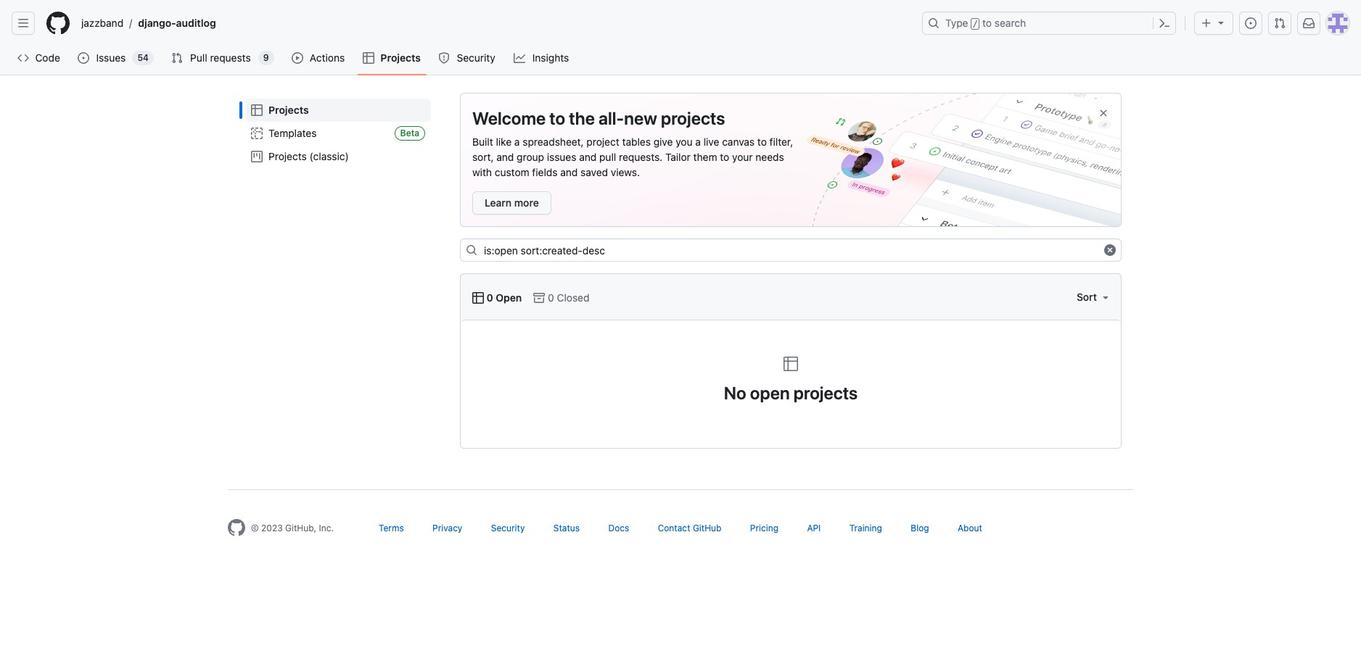 Task type: describe. For each thing, give the bounding box(es) containing it.
terms link
[[379, 523, 404, 534]]

tailor
[[665, 151, 691, 163]]

0 vertical spatial security link
[[432, 47, 502, 69]]

issues
[[96, 52, 126, 64]]

learn more
[[485, 197, 539, 209]]

saved
[[580, 166, 608, 178]]

1 vertical spatial projects
[[268, 104, 309, 116]]

the
[[569, 108, 595, 128]]

security inside "link"
[[457, 52, 495, 64]]

github
[[693, 523, 721, 534]]

closed
[[557, 291, 589, 304]]

to left search
[[982, 17, 992, 29]]

jazzband / django-auditlog
[[81, 17, 216, 29]]

2 a from the left
[[695, 136, 701, 148]]

©
[[251, 523, 259, 534]]

actions link
[[286, 47, 351, 69]]

pricing
[[750, 523, 778, 534]]

0 closed
[[545, 291, 589, 304]]

0 vertical spatial homepage image
[[46, 12, 70, 35]]

projects inside "link"
[[268, 150, 307, 163]]

privacy
[[432, 523, 462, 534]]

Search all projects text field
[[460, 239, 1122, 262]]

© 2023 github, inc.
[[251, 523, 334, 534]]

pull
[[599, 151, 616, 163]]

shield image
[[438, 52, 450, 64]]

new
[[624, 108, 657, 128]]

group
[[517, 151, 544, 163]]

projects link inside list
[[245, 99, 431, 122]]

list containing projects
[[239, 93, 437, 174]]

sort
[[1077, 291, 1097, 303]]

sort,
[[472, 151, 494, 163]]

built
[[472, 136, 493, 148]]

inc.
[[319, 523, 334, 534]]

table image for projects
[[363, 52, 375, 64]]

about
[[958, 523, 982, 534]]

requests
[[210, 52, 251, 64]]

table image inside list
[[251, 104, 263, 116]]

issues
[[547, 151, 576, 163]]

more
[[514, 197, 539, 209]]

blog link
[[911, 523, 929, 534]]

learn more link
[[472, 192, 551, 215]]

0 closed link
[[533, 290, 589, 305]]

play image
[[291, 52, 303, 64]]

spreadsheet,
[[523, 136, 584, 148]]

beta
[[400, 128, 419, 139]]

github,
[[285, 523, 316, 534]]

notifications image
[[1303, 17, 1315, 29]]

triangle down image
[[1100, 292, 1111, 303]]

jazzband link
[[75, 12, 129, 35]]

command palette image
[[1159, 17, 1170, 29]]

training
[[849, 523, 882, 534]]

search image
[[466, 244, 477, 256]]

plus image
[[1201, 17, 1212, 29]]

terms
[[379, 523, 404, 534]]

about link
[[958, 523, 982, 534]]

project template image
[[251, 128, 263, 139]]

clear image
[[1104, 244, 1116, 256]]

0 for closed
[[548, 291, 554, 304]]

tables
[[622, 136, 651, 148]]

table image inside 0 open link
[[472, 292, 484, 304]]

type
[[945, 17, 968, 29]]

with
[[472, 166, 492, 178]]

0 vertical spatial projects link
[[357, 47, 427, 69]]

list containing jazzband
[[75, 12, 913, 35]]

code link
[[12, 47, 66, 69]]

projects (classic)
[[268, 150, 349, 163]]



Task type: vqa. For each thing, say whether or not it's contained in the screenshot.
topmost developer
no



Task type: locate. For each thing, give the bounding box(es) containing it.
1 horizontal spatial homepage image
[[228, 519, 245, 537]]

0 left open
[[487, 291, 493, 304]]

security
[[457, 52, 495, 64], [491, 523, 525, 534]]

insights link
[[508, 47, 576, 69]]

a right like
[[514, 136, 520, 148]]

docs
[[608, 523, 629, 534]]

2 vertical spatial projects
[[268, 150, 307, 163]]

projects
[[661, 108, 725, 128], [794, 383, 858, 403]]

0 vertical spatial projects
[[380, 52, 421, 64]]

your
[[732, 151, 753, 163]]

pricing link
[[750, 523, 778, 534]]

0 vertical spatial table image
[[251, 104, 263, 116]]

open
[[750, 383, 790, 403]]

and down issues
[[560, 166, 578, 178]]

projects down templates
[[268, 150, 307, 163]]

status link
[[553, 523, 580, 534]]

close image
[[1098, 107, 1109, 119]]

1 vertical spatial table image
[[472, 292, 484, 304]]

0 horizontal spatial git pull request image
[[171, 52, 183, 64]]

2023
[[261, 523, 283, 534]]

code
[[35, 52, 60, 64]]

canvas
[[722, 136, 755, 148]]

and down like
[[496, 151, 514, 163]]

project image
[[251, 151, 263, 163]]

0 open
[[484, 291, 522, 304]]

9
[[263, 52, 269, 63]]

1 horizontal spatial 0
[[548, 291, 554, 304]]

custom
[[495, 166, 529, 178]]

welcome to the all-new projects built like a spreadsheet, project tables give you a live canvas to filter, sort, and group issues and pull requests. tailor them to your needs with custom fields and saved views.
[[472, 108, 793, 178]]

contact
[[658, 523, 690, 534]]

table image
[[251, 104, 263, 116], [472, 292, 484, 304]]

projects link left shield icon
[[357, 47, 427, 69]]

1 horizontal spatial git pull request image
[[1274, 17, 1286, 29]]

live
[[704, 136, 719, 148]]

git pull request image left notifications "image"
[[1274, 17, 1286, 29]]

to up needs
[[757, 136, 767, 148]]

security right shield icon
[[457, 52, 495, 64]]

docs link
[[608, 523, 629, 534]]

table image
[[363, 52, 375, 64], [782, 355, 800, 373]]

sort button
[[1076, 286, 1111, 309]]

code image
[[17, 52, 29, 64]]

projects inside welcome to the all-new projects built like a spreadsheet, project tables give you a live canvas to filter, sort, and group issues and pull requests. tailor them to your needs with custom fields and saved views.
[[661, 108, 725, 128]]

1 vertical spatial projects
[[794, 383, 858, 403]]

2 0 from the left
[[548, 291, 554, 304]]

like
[[496, 136, 512, 148]]

no
[[724, 383, 746, 403]]

a left live
[[695, 136, 701, 148]]

1 vertical spatial security link
[[491, 523, 525, 534]]

api
[[807, 523, 821, 534]]

0 vertical spatial projects
[[661, 108, 725, 128]]

0 vertical spatial security
[[457, 52, 495, 64]]

/ for jazzband
[[129, 17, 132, 29]]

to left your
[[720, 151, 729, 163]]

0 right archive image
[[548, 291, 554, 304]]

list
[[75, 12, 913, 35], [239, 93, 437, 174]]

0 horizontal spatial table image
[[363, 52, 375, 64]]

type / to search
[[945, 17, 1026, 29]]

projects
[[380, 52, 421, 64], [268, 104, 309, 116], [268, 150, 307, 163]]

projects right open at the bottom
[[794, 383, 858, 403]]

contact github link
[[658, 523, 721, 534]]

auditlog
[[176, 17, 216, 29]]

0 for open
[[487, 291, 493, 304]]

no open projects
[[724, 383, 858, 403]]

1 horizontal spatial /
[[973, 19, 978, 29]]

table image for no open projects
[[782, 355, 800, 373]]

1 vertical spatial list
[[239, 93, 437, 174]]

fields
[[532, 166, 558, 178]]

0 horizontal spatial and
[[496, 151, 514, 163]]

project
[[586, 136, 619, 148]]

1 vertical spatial security
[[491, 523, 525, 534]]

status
[[553, 523, 580, 534]]

give
[[654, 136, 673, 148]]

homepage image
[[46, 12, 70, 35], [228, 519, 245, 537]]

2 horizontal spatial and
[[579, 151, 597, 163]]

django-auditlog link
[[132, 12, 222, 35]]

/ left django-
[[129, 17, 132, 29]]

table image inside projects link
[[363, 52, 375, 64]]

1 vertical spatial git pull request image
[[171, 52, 183, 64]]

jazzband
[[81, 17, 123, 29]]

issue opened image
[[1245, 17, 1257, 29]]

projects (classic) link
[[245, 145, 431, 168]]

projects up you
[[661, 108, 725, 128]]

/ inside type / to search
[[973, 19, 978, 29]]

projects left shield icon
[[380, 52, 421, 64]]

security link left status 'link'
[[491, 523, 525, 534]]

0 vertical spatial git pull request image
[[1274, 17, 1286, 29]]

/ right type in the top right of the page
[[973, 19, 978, 29]]

templates
[[268, 127, 317, 139]]

0 horizontal spatial projects
[[661, 108, 725, 128]]

homepage image up code
[[46, 12, 70, 35]]

/
[[129, 17, 132, 29], [973, 19, 978, 29]]

1 0 from the left
[[487, 291, 493, 304]]

a
[[514, 136, 520, 148], [695, 136, 701, 148]]

0 open link
[[472, 290, 522, 305]]

filter,
[[770, 136, 793, 148]]

table image left open
[[472, 292, 484, 304]]

needs
[[755, 151, 784, 163]]

them
[[693, 151, 717, 163]]

0 horizontal spatial a
[[514, 136, 520, 148]]

and up saved
[[579, 151, 597, 163]]

projects link up projects (classic) "link"
[[245, 99, 431, 122]]

1 a from the left
[[514, 136, 520, 148]]

1 vertical spatial table image
[[782, 355, 800, 373]]

graph image
[[514, 52, 525, 64]]

to
[[982, 17, 992, 29], [549, 108, 565, 128], [757, 136, 767, 148], [720, 151, 729, 163]]

issue opened image
[[78, 52, 89, 64]]

to up the spreadsheet,
[[549, 108, 565, 128]]

(classic)
[[309, 150, 349, 163]]

1 horizontal spatial projects
[[794, 383, 858, 403]]

homepage image left ©
[[228, 519, 245, 537]]

table image up no open projects
[[782, 355, 800, 373]]

0
[[487, 291, 493, 304], [548, 291, 554, 304]]

projects up templates
[[268, 104, 309, 116]]

0 horizontal spatial 0
[[487, 291, 493, 304]]

0 vertical spatial list
[[75, 12, 913, 35]]

pull
[[190, 52, 207, 64]]

1 vertical spatial homepage image
[[228, 519, 245, 537]]

1 vertical spatial projects link
[[245, 99, 431, 122]]

/ for type
[[973, 19, 978, 29]]

privacy link
[[432, 523, 462, 534]]

1 horizontal spatial and
[[560, 166, 578, 178]]

0 vertical spatial table image
[[363, 52, 375, 64]]

actions
[[310, 52, 345, 64]]

projects link
[[357, 47, 427, 69], [245, 99, 431, 122]]

archive image
[[533, 292, 545, 304]]

views.
[[611, 166, 640, 178]]

git pull request image
[[1274, 17, 1286, 29], [171, 52, 183, 64]]

pull requests
[[190, 52, 251, 64]]

54
[[137, 52, 149, 63]]

training link
[[849, 523, 882, 534]]

you
[[676, 136, 693, 148]]

open
[[496, 291, 522, 304]]

table image right 'actions'
[[363, 52, 375, 64]]

1 horizontal spatial a
[[695, 136, 701, 148]]

git pull request image for issue opened image
[[171, 52, 183, 64]]

0 horizontal spatial homepage image
[[46, 12, 70, 35]]

requests.
[[619, 151, 663, 163]]

1 horizontal spatial table image
[[782, 355, 800, 373]]

django-
[[138, 17, 176, 29]]

insights
[[532, 52, 569, 64]]

git pull request image left the pull
[[171, 52, 183, 64]]

api link
[[807, 523, 821, 534]]

0 horizontal spatial /
[[129, 17, 132, 29]]

search
[[995, 17, 1026, 29]]

all-
[[599, 108, 624, 128]]

git pull request image for issue opened icon
[[1274, 17, 1286, 29]]

1 horizontal spatial table image
[[472, 292, 484, 304]]

table image up project template icon
[[251, 104, 263, 116]]

welcome
[[472, 108, 546, 128]]

blog
[[911, 523, 929, 534]]

security link left graph image
[[432, 47, 502, 69]]

0 horizontal spatial table image
[[251, 104, 263, 116]]

contact github
[[658, 523, 721, 534]]

triangle down image
[[1215, 17, 1227, 28]]

and
[[496, 151, 514, 163], [579, 151, 597, 163], [560, 166, 578, 178]]

security left status 'link'
[[491, 523, 525, 534]]

learn
[[485, 197, 512, 209]]

/ inside jazzband / django-auditlog
[[129, 17, 132, 29]]



